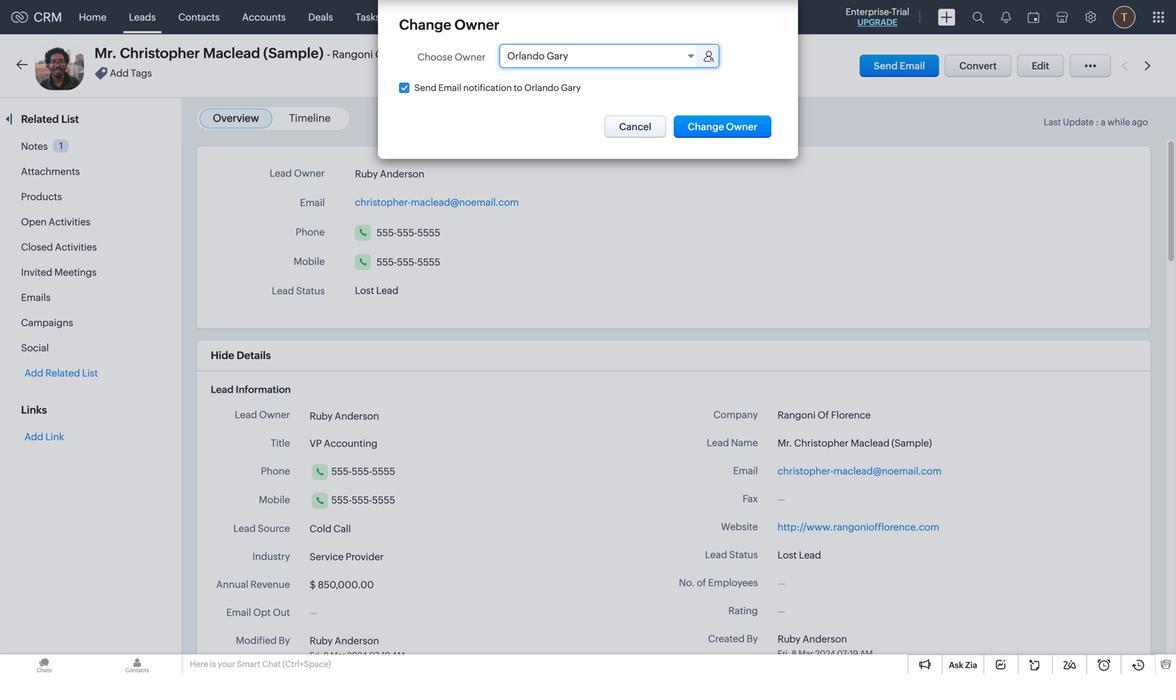 Task type: locate. For each thing, give the bounding box(es) containing it.
rating
[[728, 605, 758, 616]]

analytics link
[[559, 0, 623, 34]]

0 vertical spatial send
[[874, 60, 898, 71]]

0 horizontal spatial phone
[[261, 465, 290, 477]]

1 vertical spatial mobile
[[259, 494, 290, 505]]

0 vertical spatial florence
[[389, 48, 432, 61]]

0 vertical spatial ruby anderson
[[355, 168, 424, 179]]

calls
[[467, 12, 490, 23]]

products link up open
[[21, 191, 62, 202]]

0 vertical spatial meetings
[[403, 12, 445, 23]]

maclead down rangoni of florence
[[851, 438, 890, 449]]

christopher
[[120, 45, 200, 61], [794, 438, 849, 449]]

1 horizontal spatial maclead@noemail.com
[[834, 466, 942, 477]]

1 vertical spatial products link
[[21, 191, 62, 202]]

$
[[310, 579, 316, 590]]

0 horizontal spatial list
[[61, 113, 79, 125]]

0 horizontal spatial am
[[392, 651, 405, 660]]

leads link
[[118, 0, 167, 34]]

1 vertical spatial ruby anderson
[[310, 410, 379, 422]]

1 horizontal spatial fri,
[[778, 649, 790, 658]]

2024
[[815, 649, 835, 658], [347, 651, 367, 660]]

0 vertical spatial lead status
[[272, 285, 325, 296]]

of
[[697, 577, 706, 588]]

crm
[[34, 10, 62, 24]]

1 vertical spatial activities
[[55, 242, 97, 253]]

1 vertical spatial meetings
[[54, 267, 97, 278]]

5555
[[417, 227, 440, 238], [417, 256, 440, 268], [372, 466, 395, 477], [372, 495, 395, 506]]

1 horizontal spatial florence
[[831, 410, 871, 421]]

1 vertical spatial lead status
[[705, 549, 758, 560]]

1 horizontal spatial mar
[[798, 649, 813, 658]]

invited
[[21, 267, 52, 278]]

send inside button
[[874, 60, 898, 71]]

0 vertical spatial mobile
[[294, 256, 325, 267]]

1 horizontal spatial christopher
[[794, 438, 849, 449]]

meetings up "choose"
[[403, 12, 445, 23]]

0 horizontal spatial maclead@noemail.com
[[411, 197, 519, 208]]

search image
[[972, 11, 984, 23]]

07:19 for modified by
[[369, 651, 390, 660]]

by up chat
[[279, 635, 290, 646]]

your
[[218, 660, 235, 669]]

signals image
[[1001, 11, 1011, 23]]

lost lead
[[355, 285, 399, 296], [778, 550, 821, 561]]

orlando up to
[[507, 50, 545, 62]]

here is your smart chat (ctrl+space)
[[190, 660, 331, 669]]

0 horizontal spatial mr.
[[95, 45, 117, 61]]

timeline
[[289, 112, 331, 124]]

modified
[[236, 635, 277, 646]]

(sample) for mr. christopher maclead (sample) - rangoni of florence
[[263, 45, 324, 61]]

orlando right to
[[524, 83, 559, 93]]

mar for modified by
[[330, 651, 345, 660]]

0 vertical spatial of
[[375, 48, 387, 61]]

$  850,000.00
[[310, 579, 374, 590]]

send down upgrade at the right of the page
[[874, 60, 898, 71]]

meetings down closed activities link
[[54, 267, 97, 278]]

0 vertical spatial orlando
[[507, 50, 545, 62]]

8
[[792, 649, 797, 658], [324, 651, 329, 660]]

products up open
[[21, 191, 62, 202]]

company
[[713, 409, 758, 420]]

1 horizontal spatial 8
[[792, 649, 797, 658]]

signals element
[[993, 0, 1019, 34]]

1 horizontal spatial status
[[729, 549, 758, 560]]

rangoni inside mr. christopher maclead (sample) - rangoni of florence
[[332, 48, 373, 61]]

0 vertical spatial list
[[61, 113, 79, 125]]

mr. for mr. christopher maclead (sample)
[[778, 438, 792, 449]]

0 horizontal spatial mar
[[330, 651, 345, 660]]

owner
[[454, 17, 500, 33], [455, 51, 486, 63], [294, 168, 325, 179], [259, 409, 290, 420]]

rangoni right company
[[778, 410, 816, 421]]

call
[[333, 523, 351, 534]]

0 horizontal spatial 07:19
[[369, 651, 390, 660]]

christopher- for topmost christopher-maclead@noemail.com 'link'
[[355, 197, 411, 208]]

0 horizontal spatial products
[[21, 191, 62, 202]]

1 vertical spatial products
[[21, 191, 62, 202]]

add down social
[[25, 368, 43, 379]]

mobile for source
[[259, 494, 290, 505]]

1 vertical spatial christopher-
[[778, 466, 834, 477]]

next record image
[[1145, 61, 1154, 70]]

accounting
[[324, 438, 378, 449]]

projects link
[[686, 0, 746, 34]]

christopher-maclead@noemail.com
[[355, 197, 519, 208], [778, 466, 942, 477]]

1 vertical spatial gary
[[561, 83, 581, 93]]

2 vertical spatial add
[[25, 431, 43, 442]]

555-555-5555
[[377, 227, 440, 238], [377, 256, 440, 268], [331, 466, 395, 477], [331, 495, 395, 506]]

change
[[399, 17, 451, 33]]

0 vertical spatial phone
[[296, 226, 325, 238]]

related down social "link"
[[45, 368, 80, 379]]

1 vertical spatial christopher-maclead@noemail.com link
[[778, 464, 942, 479]]

0 vertical spatial status
[[296, 285, 325, 296]]

analytics
[[570, 12, 612, 23]]

1 horizontal spatial am
[[860, 649, 873, 658]]

0 horizontal spatial ruby anderson fri, 8 mar 2024 07:19 am
[[310, 635, 405, 660]]

cold
[[310, 523, 331, 534]]

(sample)
[[263, 45, 324, 61], [892, 438, 932, 449]]

title
[[271, 437, 290, 449]]

0 horizontal spatial lost lead
[[355, 285, 399, 296]]

1 vertical spatial christopher
[[794, 438, 849, 449]]

1 horizontal spatial mobile
[[294, 256, 325, 267]]

(sample) for mr. christopher maclead (sample)
[[892, 438, 932, 449]]

of down tasks
[[375, 48, 387, 61]]

rangoni right -
[[332, 48, 373, 61]]

products
[[634, 12, 675, 23], [21, 191, 62, 202]]

lead information
[[211, 384, 291, 395]]

1 horizontal spatial 2024
[[815, 649, 835, 658]]

1 horizontal spatial list
[[82, 368, 98, 379]]

related up the notes
[[21, 113, 59, 125]]

ruby anderson fri, 8 mar 2024 07:19 am for modified by
[[310, 635, 405, 660]]

1 horizontal spatial ruby anderson fri, 8 mar 2024 07:19 am
[[778, 634, 873, 658]]

0 vertical spatial maclead@noemail.com
[[411, 197, 519, 208]]

home link
[[68, 0, 118, 34]]

1 horizontal spatial send
[[874, 60, 898, 71]]

0 horizontal spatial mobile
[[259, 494, 290, 505]]

8 for modified by
[[324, 651, 329, 660]]

service provider
[[310, 551, 384, 562]]

1 vertical spatial florence
[[831, 410, 871, 421]]

activities up 'closed activities'
[[49, 216, 90, 228]]

am for lost lead
[[860, 649, 873, 658]]

florence down change
[[389, 48, 432, 61]]

0 horizontal spatial christopher-maclead@noemail.com link
[[355, 193, 519, 208]]

campaigns link
[[21, 317, 73, 328]]

florence inside mr. christopher maclead (sample) - rangoni of florence
[[389, 48, 432, 61]]

1 vertical spatial (sample)
[[892, 438, 932, 449]]

0 horizontal spatial christopher
[[120, 45, 200, 61]]

0 vertical spatial add
[[110, 67, 129, 79]]

0 vertical spatial activities
[[49, 216, 90, 228]]

1 vertical spatial send
[[414, 83, 437, 93]]

1 horizontal spatial mr.
[[778, 438, 792, 449]]

products link left projects
[[623, 0, 686, 34]]

07:19 for created by
[[837, 649, 858, 658]]

closed
[[21, 242, 53, 253]]

activities for closed activities
[[55, 242, 97, 253]]

create menu image
[[938, 9, 956, 26]]

gary down "orlando gary" field at the top
[[561, 83, 581, 93]]

ask zia
[[949, 661, 977, 670]]

while
[[1108, 117, 1130, 127]]

Orlando Gary field
[[500, 45, 699, 67]]

0 horizontal spatial florence
[[389, 48, 432, 61]]

mr. up add tags
[[95, 45, 117, 61]]

owner up choose owner
[[454, 17, 500, 33]]

add left link
[[25, 431, 43, 442]]

trial
[[892, 7, 909, 17]]

mar for created by
[[798, 649, 813, 658]]

fax
[[743, 493, 758, 504]]

products link
[[623, 0, 686, 34], [21, 191, 62, 202]]

of up "mr. christopher maclead (sample)"
[[818, 410, 829, 421]]

1 vertical spatial lost
[[778, 550, 797, 561]]

vp accounting
[[310, 438, 378, 449]]

orlando
[[507, 50, 545, 62], [524, 83, 559, 93]]

0 vertical spatial mr.
[[95, 45, 117, 61]]

provider
[[346, 551, 384, 562]]

0 vertical spatial christopher
[[120, 45, 200, 61]]

1 horizontal spatial by
[[747, 633, 758, 644]]

owner right "choose"
[[455, 51, 486, 63]]

0 horizontal spatial (sample)
[[263, 45, 324, 61]]

lead owner down information
[[235, 409, 290, 420]]

products left projects
[[634, 12, 675, 23]]

0 horizontal spatial christopher-
[[355, 197, 411, 208]]

1 horizontal spatial 07:19
[[837, 649, 858, 658]]

0 horizontal spatial of
[[375, 48, 387, 61]]

christopher-
[[355, 197, 411, 208], [778, 466, 834, 477]]

christopher up tags
[[120, 45, 200, 61]]

edit button
[[1017, 55, 1064, 77]]

mr. right name
[[778, 438, 792, 449]]

phone for email
[[296, 226, 325, 238]]

0 vertical spatial maclead
[[203, 45, 260, 61]]

1 vertical spatial maclead
[[851, 438, 890, 449]]

opt
[[253, 607, 271, 618]]

change owner
[[399, 17, 500, 33]]

1 vertical spatial phone
[[261, 465, 290, 477]]

1 vertical spatial orlando
[[524, 83, 559, 93]]

annual revenue
[[216, 579, 290, 590]]

None button
[[604, 116, 666, 138], [674, 116, 772, 138], [604, 116, 666, 138], [674, 116, 772, 138]]

0 horizontal spatial status
[[296, 285, 325, 296]]

source
[[258, 523, 290, 534]]

choose owner
[[417, 51, 486, 63]]

1 vertical spatial maclead@noemail.com
[[834, 466, 942, 477]]

maclead down accounts
[[203, 45, 260, 61]]

status
[[296, 285, 325, 296], [729, 549, 758, 560]]

florence up "mr. christopher maclead (sample)"
[[831, 410, 871, 421]]

:
[[1096, 117, 1099, 127]]

by right created
[[747, 633, 758, 644]]

christopher down rangoni of florence
[[794, 438, 849, 449]]

deals link
[[297, 0, 344, 34]]

home
[[79, 12, 107, 23]]

0 horizontal spatial by
[[279, 635, 290, 646]]

of
[[375, 48, 387, 61], [818, 410, 829, 421]]

florence
[[389, 48, 432, 61], [831, 410, 871, 421]]

fri, for modified by
[[310, 651, 322, 660]]

0 vertical spatial (sample)
[[263, 45, 324, 61]]

gary inside "orlando gary" field
[[547, 50, 568, 62]]

850,000.00
[[318, 579, 374, 590]]

email inside button
[[900, 60, 925, 71]]

gary down the reports link
[[547, 50, 568, 62]]

1 vertical spatial christopher-maclead@noemail.com
[[778, 466, 942, 477]]

1 vertical spatial related
[[45, 368, 80, 379]]

0 vertical spatial lost lead
[[355, 285, 399, 296]]

0 horizontal spatial 8
[[324, 651, 329, 660]]

lead source
[[233, 523, 290, 534]]

0 vertical spatial christopher-
[[355, 197, 411, 208]]

1 vertical spatial lost lead
[[778, 550, 821, 561]]

contacts
[[178, 12, 220, 23]]

meetings
[[403, 12, 445, 23], [54, 267, 97, 278]]

lead owner for title
[[235, 409, 290, 420]]

mar
[[798, 649, 813, 658], [330, 651, 345, 660]]

add for mr. christopher maclead (sample)
[[110, 67, 129, 79]]

by for modified by
[[279, 635, 290, 646]]

0 horizontal spatial rangoni
[[332, 48, 373, 61]]

related
[[21, 113, 59, 125], [45, 368, 80, 379]]

0 horizontal spatial 2024
[[347, 651, 367, 660]]

0 vertical spatial gary
[[547, 50, 568, 62]]

1 horizontal spatial of
[[818, 410, 829, 421]]

christopher-maclead@noemail.com link
[[355, 193, 519, 208], [778, 464, 942, 479]]

activities for open activities
[[49, 216, 90, 228]]

0 horizontal spatial christopher-maclead@noemail.com
[[355, 197, 519, 208]]

0 horizontal spatial send
[[414, 83, 437, 93]]

add left tags
[[110, 67, 129, 79]]

email
[[900, 60, 925, 71], [438, 83, 461, 93], [300, 197, 325, 208], [733, 465, 758, 476], [226, 607, 251, 618]]

1 horizontal spatial products link
[[623, 0, 686, 34]]

1 vertical spatial add
[[25, 368, 43, 379]]

activities
[[49, 216, 90, 228], [55, 242, 97, 253]]

lead
[[270, 168, 292, 179], [376, 285, 399, 296], [272, 285, 294, 296], [211, 384, 234, 395], [235, 409, 257, 420], [707, 437, 729, 448], [233, 523, 256, 534], [705, 549, 727, 560], [799, 550, 821, 561]]

lead owner for email
[[270, 168, 325, 179]]

notes
[[21, 141, 48, 152]]

lead owner
[[270, 168, 325, 179], [235, 409, 290, 420]]

anderson
[[380, 168, 424, 179], [335, 410, 379, 422], [803, 634, 847, 645], [335, 635, 379, 646]]

activities up invited meetings link
[[55, 242, 97, 253]]

0 horizontal spatial maclead
[[203, 45, 260, 61]]

name
[[731, 437, 758, 448]]

add for related list
[[25, 431, 43, 442]]

send down "choose"
[[414, 83, 437, 93]]

1 horizontal spatial lost
[[778, 550, 797, 561]]

0 horizontal spatial products link
[[21, 191, 62, 202]]

lead owner down timeline
[[270, 168, 325, 179]]



Task type: vqa. For each thing, say whether or not it's contained in the screenshot.
555-555-5555
yes



Task type: describe. For each thing, give the bounding box(es) containing it.
edit
[[1032, 60, 1049, 71]]

notes link
[[21, 141, 48, 152]]

maclead for mr. christopher maclead (sample) - rangoni of florence
[[203, 45, 260, 61]]

1 horizontal spatial lost lead
[[778, 550, 821, 561]]

last
[[1044, 117, 1061, 127]]

am for service provider
[[392, 651, 405, 660]]

0 horizontal spatial lead status
[[272, 285, 325, 296]]

industry
[[252, 551, 290, 562]]

owner down information
[[259, 409, 290, 420]]

campaigns
[[21, 317, 73, 328]]

accounts link
[[231, 0, 297, 34]]

owner down timeline
[[294, 168, 325, 179]]

timeline link
[[289, 112, 331, 124]]

emails link
[[21, 292, 51, 303]]

closed activities link
[[21, 242, 97, 253]]

notification
[[463, 83, 512, 93]]

0 horizontal spatial lost
[[355, 285, 374, 296]]

christopher for mr. christopher maclead (sample)
[[794, 438, 849, 449]]

link
[[45, 431, 64, 442]]

1
[[59, 141, 63, 151]]

of inside mr. christopher maclead (sample) - rangoni of florence
[[375, 48, 387, 61]]

mr. for mr. christopher maclead (sample) - rangoni of florence
[[95, 45, 117, 61]]

a
[[1101, 117, 1106, 127]]

orlando inside field
[[507, 50, 545, 62]]

add tags
[[110, 67, 152, 79]]

tags
[[131, 67, 152, 79]]

invited meetings
[[21, 267, 97, 278]]

add related list
[[25, 368, 98, 379]]

0 horizontal spatial meetings
[[54, 267, 97, 278]]

ask
[[949, 661, 964, 670]]

modified by
[[236, 635, 290, 646]]

1 horizontal spatial rangoni
[[778, 410, 816, 421]]

(ctrl+space)
[[283, 660, 331, 669]]

related list
[[21, 113, 81, 125]]

to
[[514, 83, 522, 93]]

hide
[[211, 349, 234, 362]]

maclead for mr. christopher maclead (sample)
[[851, 438, 890, 449]]

overview
[[213, 112, 259, 124]]

by for created by
[[747, 633, 758, 644]]

send for send email
[[874, 60, 898, 71]]

upgrade
[[858, 18, 898, 27]]

2024 for created by
[[815, 649, 835, 658]]

1 horizontal spatial christopher-maclead@noemail.com link
[[778, 464, 942, 479]]

tasks link
[[344, 0, 392, 34]]

send email
[[874, 60, 925, 71]]

enterprise-
[[846, 7, 892, 17]]

0 vertical spatial christopher-maclead@noemail.com
[[355, 197, 519, 208]]

calls link
[[456, 0, 501, 34]]

0 vertical spatial related
[[21, 113, 59, 125]]

update
[[1063, 117, 1094, 127]]

logo image
[[11, 12, 28, 23]]

accounts
[[242, 12, 286, 23]]

revenue
[[250, 579, 290, 590]]

-
[[327, 48, 330, 61]]

here
[[190, 660, 208, 669]]

create menu element
[[930, 0, 964, 34]]

send for send email notification to orlando gary
[[414, 83, 437, 93]]

crm link
[[11, 10, 62, 24]]

mr. christopher maclead (sample)
[[778, 438, 932, 449]]

choose
[[417, 51, 453, 63]]

website
[[721, 521, 758, 532]]

convert button
[[945, 55, 1012, 77]]

information
[[236, 384, 291, 395]]

attachments link
[[21, 166, 80, 177]]

phone for title
[[261, 465, 290, 477]]

8 for created by
[[792, 649, 797, 658]]

0 vertical spatial products link
[[623, 0, 686, 34]]

contacts image
[[93, 655, 181, 674]]

cold call
[[310, 523, 351, 534]]

is
[[210, 660, 216, 669]]

orlando gary
[[507, 50, 568, 62]]

fri, for created by
[[778, 649, 790, 658]]

smart
[[237, 660, 260, 669]]

out
[[273, 607, 290, 618]]

http://www.rangoniofflorence.com
[[778, 522, 939, 533]]

0 vertical spatial products
[[634, 12, 675, 23]]

1 horizontal spatial lead status
[[705, 549, 758, 560]]

chats image
[[0, 655, 88, 674]]

http://www.rangoniofflorence.com link
[[778, 522, 939, 533]]

mr. christopher maclead (sample) - rangoni of florence
[[95, 45, 432, 61]]

enterprise-trial upgrade
[[846, 7, 909, 27]]

send email button
[[860, 55, 939, 77]]

details
[[237, 349, 271, 362]]

no. of employees
[[679, 577, 758, 588]]

social link
[[21, 342, 49, 354]]

employees
[[708, 577, 758, 588]]

send email notification to orlando gary
[[414, 83, 581, 93]]

add link
[[25, 431, 64, 442]]

1 vertical spatial status
[[729, 549, 758, 560]]

leads
[[129, 12, 156, 23]]

convert
[[960, 60, 997, 71]]

ruby anderson fri, 8 mar 2024 07:19 am for created by
[[778, 634, 873, 658]]

links
[[21, 404, 47, 416]]

open activities
[[21, 216, 90, 228]]

closed activities
[[21, 242, 97, 253]]

search element
[[964, 0, 993, 34]]

reports
[[512, 12, 548, 23]]

vp
[[310, 438, 322, 449]]

christopher for mr. christopher maclead (sample) - rangoni of florence
[[120, 45, 200, 61]]

christopher- for rightmost christopher-maclead@noemail.com 'link'
[[778, 466, 834, 477]]

1 horizontal spatial christopher-maclead@noemail.com
[[778, 466, 942, 477]]

contacts link
[[167, 0, 231, 34]]

open activities link
[[21, 216, 90, 228]]

1 vertical spatial of
[[818, 410, 829, 421]]

attachments
[[21, 166, 80, 177]]

lead name
[[707, 437, 758, 448]]

mobile for status
[[294, 256, 325, 267]]

overview link
[[213, 112, 259, 124]]

rangoni of florence
[[778, 410, 871, 421]]

emails
[[21, 292, 51, 303]]

2024 for modified by
[[347, 651, 367, 660]]

calendar image
[[1028, 12, 1040, 23]]

0 vertical spatial christopher-maclead@noemail.com link
[[355, 193, 519, 208]]

projects
[[697, 12, 734, 23]]

meetings inside 'link'
[[403, 12, 445, 23]]



